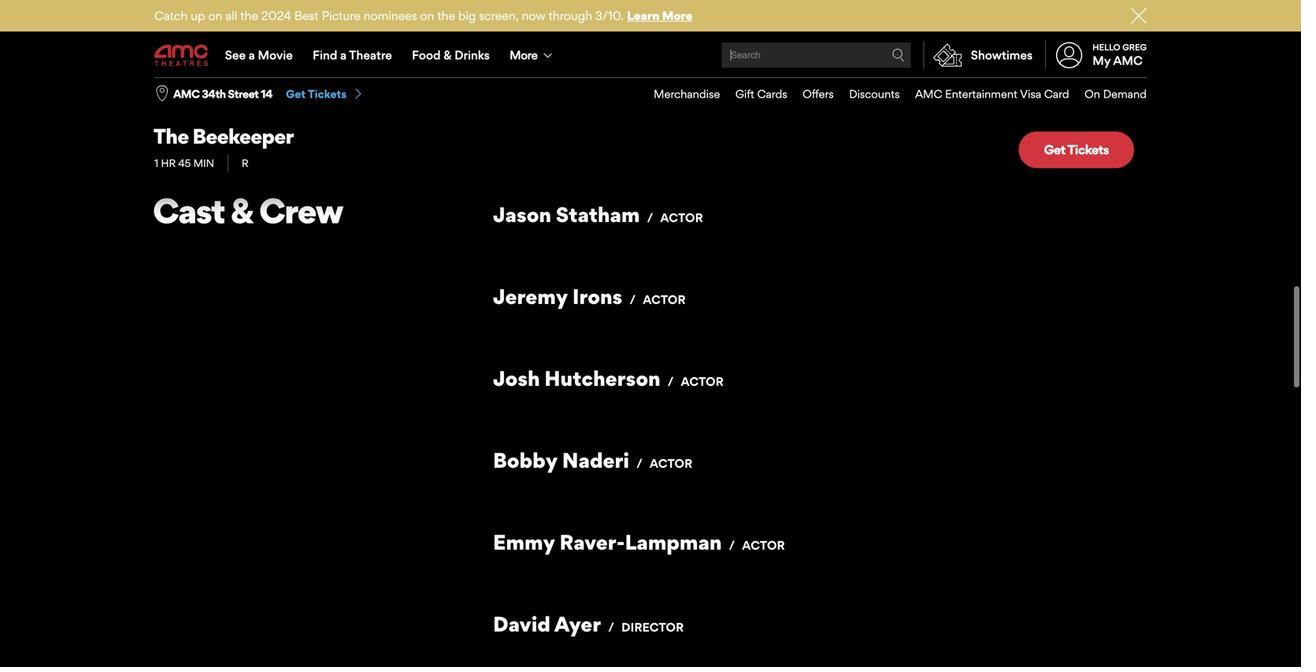 Task type: vqa. For each thing, say whether or not it's contained in the screenshot.


Task type: describe. For each thing, give the bounding box(es) containing it.
find a theatre
[[313, 48, 392, 62]]

& for cast
[[231, 190, 253, 232]]

discounts link
[[834, 78, 900, 110]]

45
[[178, 157, 191, 169]]

2 the from the left
[[437, 8, 455, 23]]

merchandise link
[[638, 78, 720, 110]]

through
[[549, 8, 592, 23]]

amc 34th street 14 button
[[173, 86, 272, 102]]

go to my account page element
[[1045, 33, 1147, 77]]

3/10.
[[595, 8, 624, 23]]

submit search icon image
[[892, 49, 905, 61]]

tickets for the right get tickets link
[[1068, 142, 1109, 158]]

0 horizontal spatial get
[[286, 87, 306, 101]]

bobby
[[493, 448, 558, 473]]

food & drinks
[[412, 48, 490, 62]]

food
[[412, 48, 441, 62]]

learn
[[627, 8, 659, 23]]

min
[[193, 157, 214, 169]]

catch
[[154, 8, 188, 23]]

ayer
[[554, 612, 601, 637]]

all
[[225, 8, 237, 23]]

director
[[621, 620, 684, 634]]

hr
[[161, 157, 176, 169]]

on demand link
[[1069, 78, 1147, 110]]

jason
[[493, 202, 551, 227]]

0 horizontal spatial get tickets
[[286, 87, 347, 101]]

1 the from the left
[[240, 8, 258, 23]]

david ayer
[[493, 612, 601, 637]]

emmy
[[493, 530, 555, 555]]

1 on from the left
[[208, 8, 222, 23]]

previous slide image
[[536, 27, 583, 49]]

hutcherson
[[544, 366, 661, 391]]

big
[[458, 8, 476, 23]]

lampman
[[625, 530, 722, 555]]

actor for jason statham
[[660, 210, 703, 225]]

up
[[191, 8, 205, 23]]

2024
[[261, 8, 291, 23]]

amc entertainment visa card link
[[900, 78, 1069, 110]]

cast
[[153, 190, 224, 232]]

learn more link
[[627, 8, 693, 23]]

cards
[[757, 87, 787, 101]]

on demand
[[1085, 87, 1147, 101]]

menu containing merchandise
[[638, 78, 1147, 110]]

on
[[1085, 87, 1100, 101]]

tickets for get tickets link to the top
[[308, 87, 347, 101]]

picture
[[322, 8, 361, 23]]

amc inside hello greg my amc
[[1113, 53, 1143, 68]]

entertainment
[[945, 87, 1018, 101]]

movie
[[258, 48, 293, 62]]

the beekeeper
[[153, 124, 294, 149]]

more button
[[500, 33, 566, 77]]

actor for bobby naderi
[[650, 456, 692, 471]]

find a theatre link
[[303, 33, 402, 77]]

catch up on all the 2024 best picture nominees on the big screen, now through 3/10. learn more
[[154, 8, 693, 23]]

1 horizontal spatial get
[[1044, 142, 1065, 158]]

david
[[493, 612, 550, 637]]

r
[[242, 157, 248, 169]]

my
[[1093, 53, 1111, 68]]



Task type: locate. For each thing, give the bounding box(es) containing it.
0 vertical spatial get
[[286, 87, 306, 101]]

get tickets down find
[[286, 87, 347, 101]]

josh hutcherson
[[493, 366, 661, 391]]

0 vertical spatial tickets
[[308, 87, 347, 101]]

34th
[[202, 87, 226, 101]]

0 vertical spatial &
[[444, 48, 452, 62]]

1 vertical spatial more
[[510, 48, 538, 62]]

amc 34th street 14
[[173, 87, 272, 101]]

1 horizontal spatial a
[[340, 48, 347, 62]]

emmy raver-lampman
[[493, 530, 722, 555]]

the
[[240, 8, 258, 23], [437, 8, 455, 23]]

hello greg my amc
[[1093, 42, 1147, 68]]

tickets
[[308, 87, 347, 101], [1068, 142, 1109, 158]]

actor for emmy raver-lampman
[[742, 538, 785, 553]]

amc logo image
[[154, 44, 210, 66], [154, 44, 210, 66]]

14
[[261, 87, 272, 101]]

showtimes link
[[924, 41, 1033, 69]]

on left all
[[208, 8, 222, 23]]

nominees
[[364, 8, 417, 23]]

0 vertical spatial menu
[[154, 33, 1147, 77]]

&
[[444, 48, 452, 62], [231, 190, 253, 232]]

2 horizontal spatial amc
[[1113, 53, 1143, 68]]

get
[[286, 87, 306, 101], [1044, 142, 1065, 158]]

screen,
[[479, 8, 519, 23]]

1 vertical spatial tickets
[[1068, 142, 1109, 158]]

merchandise
[[654, 87, 720, 101]]

get tickets link down find
[[286, 87, 364, 101]]

the right all
[[240, 8, 258, 23]]

search the AMC website text field
[[728, 49, 892, 61]]

get tickets down on
[[1044, 142, 1109, 158]]

& down the r
[[231, 190, 253, 232]]

now
[[522, 8, 546, 23]]

actor for jeremy irons
[[643, 292, 686, 307]]

see a movie link
[[215, 33, 303, 77]]

1 horizontal spatial tickets
[[1068, 142, 1109, 158]]

cookie consent banner dialog
[[0, 625, 1301, 667]]

1 horizontal spatial get tickets link
[[1019, 132, 1134, 168]]

amc inside amc entertainment visa card link
[[915, 87, 942, 101]]

offers
[[803, 87, 834, 101]]

get tickets link
[[286, 87, 364, 101], [1019, 132, 1134, 168]]

cast & crew
[[153, 190, 343, 232]]

0 horizontal spatial amc
[[173, 87, 200, 101]]

josh
[[493, 366, 540, 391]]

get tickets link down on
[[1019, 132, 1134, 168]]

see
[[225, 48, 246, 62]]

0 horizontal spatial get tickets link
[[286, 87, 364, 101]]

statham
[[556, 202, 640, 227]]

a right find
[[340, 48, 347, 62]]

amc for amc entertainment visa card
[[915, 87, 942, 101]]

amc entertainment visa card
[[915, 87, 1069, 101]]

0 horizontal spatial the
[[240, 8, 258, 23]]

1 horizontal spatial on
[[420, 8, 434, 23]]

0 vertical spatial get tickets
[[286, 87, 347, 101]]

actor for josh hutcherson
[[681, 374, 724, 389]]

1 horizontal spatial amc
[[915, 87, 942, 101]]

theatre
[[349, 48, 392, 62]]

get tickets
[[286, 87, 347, 101], [1044, 142, 1109, 158]]

0 vertical spatial get tickets link
[[286, 87, 364, 101]]

drinks
[[455, 48, 490, 62]]

a for movie
[[249, 48, 255, 62]]

jeremy
[[493, 284, 568, 309]]

card
[[1044, 87, 1069, 101]]

jason statham
[[493, 202, 640, 227]]

0 horizontal spatial tickets
[[308, 87, 347, 101]]

more inside button
[[510, 48, 538, 62]]

showtimes
[[971, 48, 1033, 62]]

0 vertical spatial more
[[662, 8, 693, 23]]

amc
[[1113, 53, 1143, 68], [915, 87, 942, 101], [173, 87, 200, 101]]

1 horizontal spatial get tickets
[[1044, 142, 1109, 158]]

bobby naderi
[[493, 448, 629, 473]]

crew
[[259, 190, 343, 232]]

get right the 14
[[286, 87, 306, 101]]

the left big
[[437, 8, 455, 23]]

1 vertical spatial get
[[1044, 142, 1065, 158]]

tickets down on
[[1068, 142, 1109, 158]]

more
[[662, 8, 693, 23], [510, 48, 538, 62]]

find
[[313, 48, 337, 62]]

next slide image
[[718, 27, 765, 49]]

street
[[228, 87, 259, 101]]

irons
[[572, 284, 622, 309]]

jeremy irons
[[493, 284, 622, 309]]

a
[[249, 48, 255, 62], [340, 48, 347, 62]]

amc inside amc 34th street 14 button
[[173, 87, 200, 101]]

0 horizontal spatial on
[[208, 8, 222, 23]]

raver-
[[560, 530, 625, 555]]

a for theatre
[[340, 48, 347, 62]]

amc left 34th
[[173, 87, 200, 101]]

0 horizontal spatial more
[[510, 48, 538, 62]]

0 horizontal spatial a
[[249, 48, 255, 62]]

best
[[294, 8, 319, 23]]

user profile image
[[1047, 42, 1091, 68]]

gift
[[735, 87, 754, 101]]

gift cards link
[[720, 78, 787, 110]]

1 horizontal spatial &
[[444, 48, 452, 62]]

hello
[[1093, 42, 1120, 52]]

0 horizontal spatial &
[[231, 190, 253, 232]]

tickets down find
[[308, 87, 347, 101]]

1 vertical spatial get tickets link
[[1019, 132, 1134, 168]]

1 horizontal spatial more
[[662, 8, 693, 23]]

amc for amc 34th street 14
[[173, 87, 200, 101]]

get down "card"
[[1044, 142, 1065, 158]]

amc down greg
[[1113, 53, 1143, 68]]

on right nominees
[[420, 8, 434, 23]]

gift cards
[[735, 87, 787, 101]]

food & drinks link
[[402, 33, 500, 77]]

actor
[[660, 210, 703, 225], [643, 292, 686, 307], [681, 374, 724, 389], [650, 456, 692, 471], [742, 538, 785, 553]]

naderi
[[562, 448, 629, 473]]

a right see
[[249, 48, 255, 62]]

on
[[208, 8, 222, 23], [420, 8, 434, 23]]

& for food
[[444, 48, 452, 62]]

amc down showtimes image
[[915, 87, 942, 101]]

more down now
[[510, 48, 538, 62]]

menu down learn
[[154, 33, 1147, 77]]

menu
[[154, 33, 1147, 77], [638, 78, 1147, 110]]

1 vertical spatial menu
[[638, 78, 1147, 110]]

menu containing more
[[154, 33, 1147, 77]]

1 hr 45 min
[[154, 157, 214, 169]]

the
[[153, 124, 189, 149]]

1 vertical spatial get tickets
[[1044, 142, 1109, 158]]

greg
[[1123, 42, 1147, 52]]

menu down submit search icon at right top
[[638, 78, 1147, 110]]

showtimes image
[[924, 41, 971, 69]]

demand
[[1103, 87, 1147, 101]]

visa
[[1020, 87, 1041, 101]]

1
[[154, 157, 158, 169]]

2 on from the left
[[420, 8, 434, 23]]

1 a from the left
[[249, 48, 255, 62]]

2 a from the left
[[340, 48, 347, 62]]

1 horizontal spatial the
[[437, 8, 455, 23]]

beekeeper
[[192, 124, 294, 149]]

more right learn
[[662, 8, 693, 23]]

offers link
[[787, 78, 834, 110]]

& right food
[[444, 48, 452, 62]]

discounts
[[849, 87, 900, 101]]

1 vertical spatial &
[[231, 190, 253, 232]]

see a movie
[[225, 48, 293, 62]]



